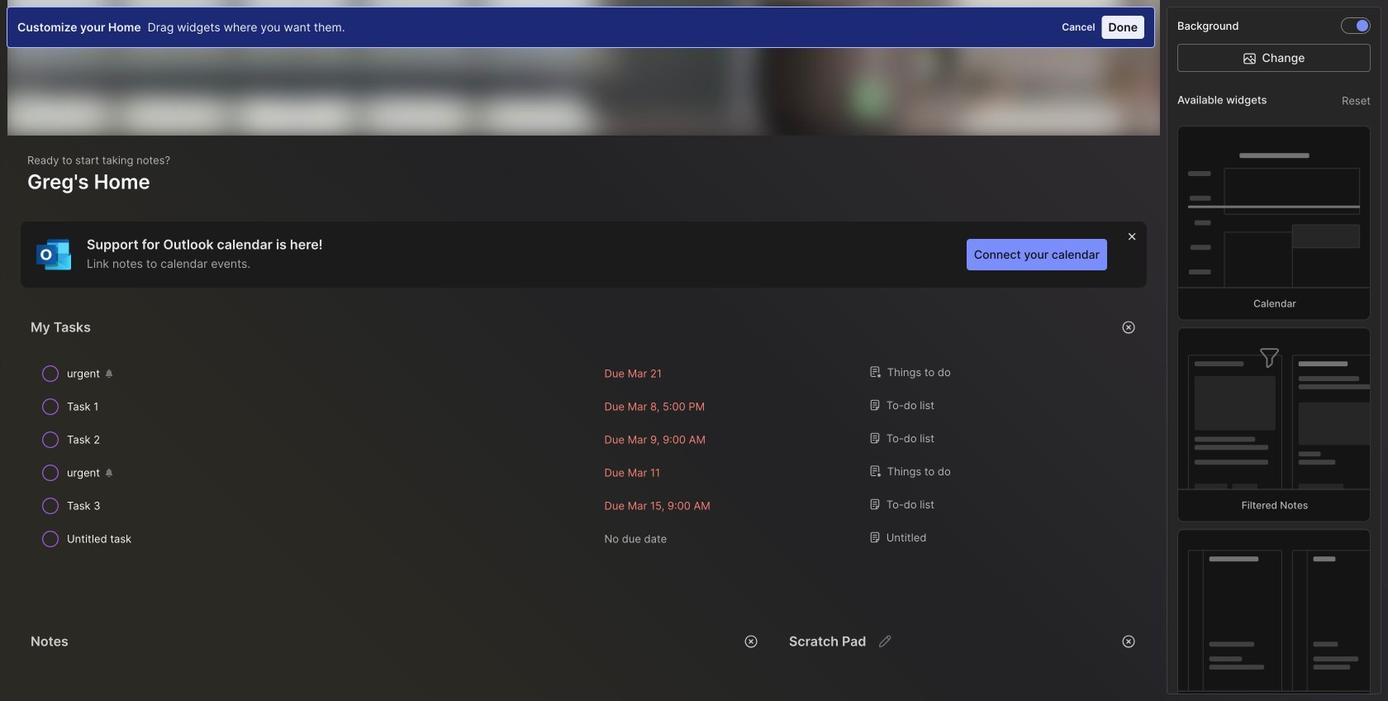 Task type: vqa. For each thing, say whether or not it's contained in the screenshot.
2nd "My" from the bottom of the page
no



Task type: describe. For each thing, give the bounding box(es) containing it.
edit widget title image
[[878, 633, 894, 650]]

background image
[[1357, 20, 1369, 31]]



